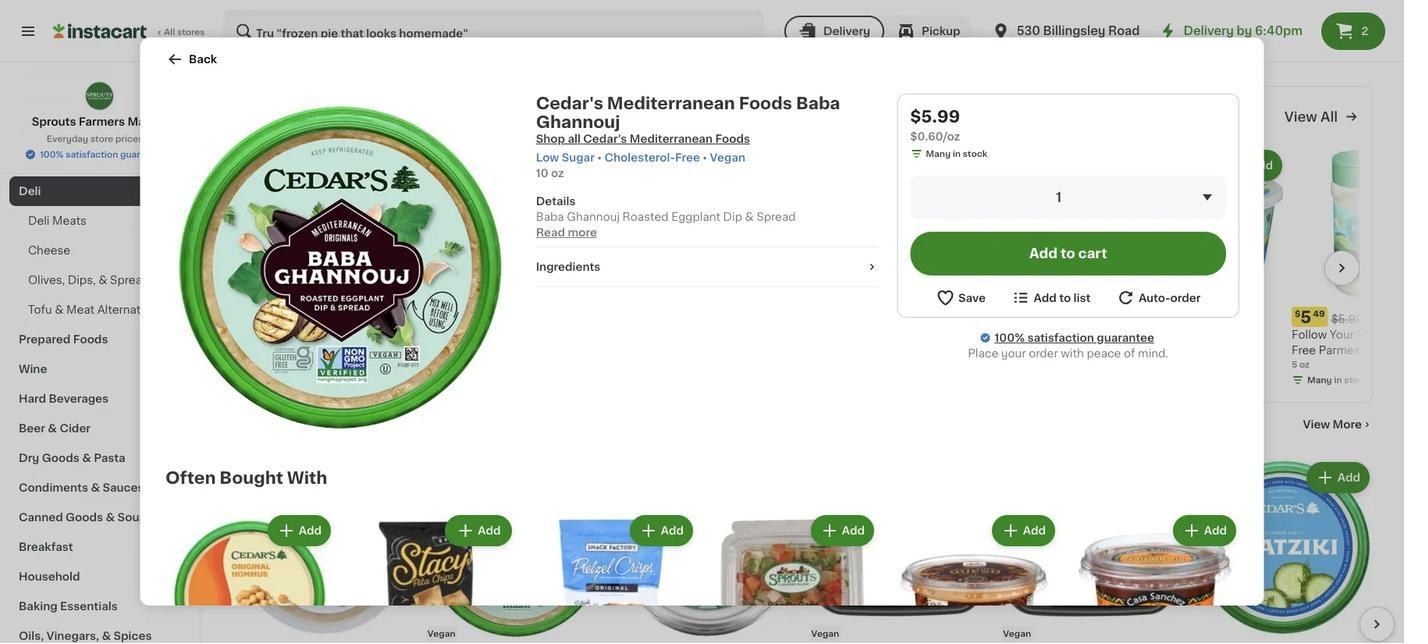 Task type: locate. For each thing, give the bounding box(es) containing it.
organic for organic valley 3 cheese mexican blend shredded cheese
[[234, 0, 278, 4]]

free inside $ 5 29 $5.49 follow your heart dairy- free american slices 7 oz
[[972, 345, 996, 356]]

2 organic from the left
[[618, 0, 662, 4]]

canned
[[19, 513, 63, 524]]

your inside $ 5 29 $5.49 follow your heart dairy- free american slices 7 oz
[[1010, 330, 1034, 341]]

sprouts inside sprouts sliced muenster cheese 8 oz
[[426, 0, 469, 4]]

1 sliced from the left
[[472, 0, 506, 4]]

$5.99 for $5.99 $0.60/oz
[[910, 108, 960, 125]]

2 horizontal spatial vegan button
[[1002, 459, 1181, 643]]

sprouts
[[426, 0, 469, 4], [32, 116, 76, 127]]

1 vertical spatial deli
[[28, 216, 50, 227]]

canned goods & soups link
[[9, 503, 190, 533]]

$ left the 49
[[1295, 310, 1301, 318]]

deli down bakery
[[19, 186, 41, 197]]

delivery button
[[785, 16, 885, 47]]

baba inside cedar's mediterranean foods baba ghannouj shop all cedar's mediterranean foods low sugar • cholesterol-free • vegan 10 oz
[[796, 95, 840, 111]]

follow up place
[[972, 330, 1007, 341]]

5 down $ 5 49
[[1292, 361, 1298, 369]]

roasted
[[622, 212, 668, 223]]

• down cedar's
[[597, 152, 602, 163]]

ghannouj up the more on the left of the page
[[567, 212, 620, 223]]

shop
[[536, 134, 565, 144]]

8 inside sprouts sliced muenster cheese 8 oz
[[426, 24, 432, 33]]

sliced inside boar's head brand sliced american white cheese 8 oz
[[915, 0, 949, 4]]

meats
[[52, 216, 87, 227]]

0 horizontal spatial 8
[[426, 24, 432, 33]]

sliced left boar's
[[746, 0, 780, 4]]

sliced left muenster
[[472, 0, 506, 4]]

cedar's mediterranean foods baba ghannouj image
[[178, 106, 502, 431]]

meat up the snacks
[[19, 68, 48, 78]]

$ inside $ 5 49
[[1295, 310, 1301, 318]]

oz inside cedar's mediterranean foods baba ghannouj shop all cedar's mediterranean foods low sugar • cholesterol-free • vegan 10 oz
[[551, 168, 564, 179]]

530 billingsley road button
[[992, 9, 1140, 53]]

$5.29 original price: $5.49 element containing 5
[[972, 307, 1126, 327]]

to
[[1061, 247, 1075, 260], [1059, 292, 1071, 303]]

oils, vinegars, & spices link
[[9, 622, 190, 643]]

1 horizontal spatial meat
[[66, 305, 95, 316]]

boar's
[[810, 0, 844, 4]]

follow inside $ 4 99 $5.49 follow your heart dairy free feta crumbles 6 oz
[[1132, 330, 1167, 341]]

american for boar's
[[810, 9, 862, 20]]

2 horizontal spatial free
[[1132, 345, 1156, 356]]

1 vertical spatial baba
[[536, 212, 564, 223]]

1 field
[[910, 176, 1226, 219]]

baba up the read
[[536, 212, 564, 223]]

1 vertical spatial olives, dips, & spreads
[[234, 417, 436, 433]]

1 8 from the left
[[810, 24, 816, 33]]

your down $5.49 original price: $5.99 element
[[1330, 330, 1355, 341]]

guarantee down prices on the left of page
[[120, 150, 165, 159]]

2 your from the left
[[1170, 330, 1194, 341]]

exist
[[396, 101, 439, 118]]

0 vertical spatial sprouts
[[426, 0, 469, 4]]

free
[[675, 152, 700, 163], [972, 345, 996, 356], [1132, 345, 1156, 356]]

sprouts inside sprouts farmers market "link"
[[32, 116, 76, 127]]

foods up the foods
[[739, 95, 792, 111]]

2 horizontal spatial follow
[[1292, 330, 1328, 341]]

delivery for delivery
[[824, 26, 871, 37]]

satisfaction down everyday store prices
[[66, 150, 118, 159]]

0 vertical spatial foods
[[739, 95, 792, 111]]

0 vertical spatial olives, dips, & spreads
[[28, 275, 155, 286]]

many down "follow your heart da 5 oz"
[[1308, 376, 1333, 385]]

0 horizontal spatial •
[[597, 152, 602, 163]]

• down mediterranean
[[703, 152, 707, 163]]

1 horizontal spatial many
[[1308, 376, 1333, 385]]

2 button
[[1322, 12, 1386, 50]]

add
[[930, 160, 953, 171], [1251, 160, 1273, 171], [1029, 247, 1058, 260], [1034, 292, 1057, 303], [1338, 473, 1361, 484], [298, 525, 321, 536], [479, 525, 502, 536], [661, 525, 684, 536], [842, 525, 865, 536], [1023, 525, 1046, 536], [1204, 525, 1227, 536]]

sprouts for sprouts farmers market
[[32, 116, 76, 127]]

free up 7
[[972, 345, 996, 356]]

1 horizontal spatial 6
[[1132, 361, 1138, 369]]

100% down everyday
[[40, 150, 64, 159]]

$ inside $ 4 99 $5.49 follow your heart dairy free feta crumbles 6 oz
[[1135, 310, 1141, 318]]

$ 4 99 $5.49 follow your heart dairy free feta crumbles 6 oz
[[1132, 309, 1260, 369]]

delivery inside button
[[824, 26, 871, 37]]

condiments & sauces
[[19, 483, 144, 494]]

1 horizontal spatial foods
[[739, 95, 792, 111]]

1 vertical spatial 6
[[1132, 361, 1138, 369]]

cheese link
[[9, 236, 190, 266]]

ghannouj inside details baba ghannouj roasted eggplant dip & spread read more
[[567, 212, 620, 223]]

1 vertical spatial dips,
[[297, 417, 342, 433]]

0 horizontal spatial all
[[164, 28, 175, 36]]

add to list button
[[1011, 288, 1091, 308]]

2 vegan button from the left
[[810, 459, 989, 643]]

low
[[536, 152, 559, 163]]

1 vegan button from the left
[[426, 459, 606, 643]]

$5.99 for $5.99
[[1332, 314, 1363, 325]]

1 vertical spatial stock
[[1345, 376, 1369, 385]]

2 horizontal spatial american
[[999, 345, 1051, 356]]

0 vertical spatial 100%
[[40, 150, 64, 159]]

0 horizontal spatial satisfaction
[[66, 150, 118, 159]]

$ left 99
[[1135, 310, 1141, 318]]

save
[[958, 292, 986, 303]]

guarantee up of
[[1097, 333, 1154, 344]]

0 horizontal spatial order
[[1029, 348, 1058, 359]]

0 vertical spatial goods
[[42, 453, 79, 464]]

view for view more
[[1304, 420, 1331, 431]]

foods inside cedar's mediterranean foods baba ghannouj shop all cedar's mediterranean foods low sugar • cholesterol-free • vegan 10 oz
[[739, 95, 792, 111]]

$5.49 right 99
[[1172, 314, 1204, 325]]

heart left da
[[1357, 330, 1388, 341]]

in down "follow your heart da 5 oz"
[[1335, 376, 1343, 385]]

0 vertical spatial satisfaction
[[66, 150, 118, 159]]

0 horizontal spatial your
[[1010, 330, 1034, 341]]

follow down $ 5 49
[[1292, 330, 1328, 341]]

cart
[[1078, 247, 1107, 260]]

0 horizontal spatial baba
[[536, 212, 564, 223]]

2 sliced from the left
[[746, 0, 780, 4]]

100% up your
[[995, 333, 1025, 344]]

$
[[975, 310, 981, 318], [1135, 310, 1141, 318], [1295, 310, 1301, 318]]

dips, up tofu & meat alternatives
[[68, 275, 96, 286]]

0 vertical spatial to
[[1061, 247, 1075, 260]]

3 your from the left
[[1330, 330, 1355, 341]]

sliced up 'pickup' button
[[915, 0, 949, 4]]

530
[[1017, 25, 1041, 37]]

3 8 from the left
[[1002, 24, 1008, 33]]

1 horizontal spatial 8
[[810, 24, 816, 33]]

breakfast
[[19, 542, 73, 553]]

many
[[926, 150, 951, 158], [1308, 376, 1333, 385]]

0 vertical spatial olives,
[[28, 275, 65, 286]]

add to list
[[1034, 292, 1091, 303]]

follow for 5
[[972, 330, 1007, 341]]

2 follow from the left
[[1132, 330, 1167, 341]]

1 heart from the left
[[1037, 330, 1068, 341]]

heart for 5
[[1037, 330, 1068, 341]]

0 horizontal spatial sprouts
[[32, 116, 76, 127]]

white
[[865, 9, 897, 20]]

to left list
[[1059, 292, 1071, 303]]

0 horizontal spatial olives, dips, & spreads link
[[9, 266, 190, 296]]

$ down save
[[975, 310, 981, 318]]

8 oz button
[[1002, 0, 1181, 35]]

better does exist spo nsored
[[289, 101, 439, 132]]

1 horizontal spatial olives, dips, & spreads link
[[234, 416, 436, 434]]

1 vertical spatial 100%
[[995, 333, 1025, 344]]

ghannouj up all
[[536, 114, 620, 130]]

1 horizontal spatial sprouts
[[426, 0, 469, 4]]

0 vertical spatial in
[[953, 150, 961, 158]]

6 inside organic valley organic sliced american cheese 6 oz
[[618, 24, 624, 33]]

item carousel region containing add
[[234, 453, 1395, 643]]

1 horizontal spatial delivery
[[1184, 25, 1234, 37]]

$5.99 up $0.60/oz
[[910, 108, 960, 125]]

follow
[[972, 330, 1007, 341], [1132, 330, 1167, 341], [1292, 330, 1328, 341]]

pickup
[[922, 26, 961, 37]]

$5.99 inside the $5.99 $0.60/oz
[[910, 108, 960, 125]]

many in stock down "follow your heart da 5 oz"
[[1308, 376, 1369, 385]]

1 • from the left
[[597, 152, 602, 163]]

1 horizontal spatial stock
[[1345, 376, 1369, 385]]

follow inside "follow your heart da 5 oz"
[[1292, 330, 1328, 341]]

$5.49 for 4
[[1172, 314, 1204, 325]]

5 inside $ 5 29 $5.49 follow your heart dairy- free american slices 7 oz
[[981, 309, 992, 326]]

0 vertical spatial many
[[926, 150, 951, 158]]

brand
[[879, 0, 912, 4]]

seafood
[[62, 68, 109, 78]]

2 8 from the left
[[426, 24, 432, 33]]

organic inside organic valley 3 cheese mexican blend shredded cheese
[[234, 0, 278, 4]]

deli for deli
[[19, 186, 41, 197]]

1 horizontal spatial olives, dips, & spreads
[[234, 417, 436, 433]]

0 horizontal spatial vegan button
[[426, 459, 606, 643]]

$5.99 inside item carousel region
[[1332, 314, 1363, 325]]

valley
[[281, 0, 313, 4], [665, 0, 697, 4]]

your for 5
[[1010, 330, 1034, 341]]

mediterranean
[[607, 95, 735, 111]]

1 horizontal spatial 100%
[[995, 333, 1025, 344]]

0 vertical spatial 6
[[618, 24, 624, 33]]

100% satisfaction guarantee up slices
[[995, 333, 1154, 344]]

6 inside $ 4 99 $5.49 follow your heart dairy free feta crumbles 6 oz
[[1132, 361, 1138, 369]]

follow down 4
[[1132, 330, 1167, 341]]

5 left the 49
[[1301, 309, 1312, 326]]

heart inside $ 5 29 $5.49 follow your heart dairy- free american slices 7 oz
[[1037, 330, 1068, 341]]

free inside $ 4 99 $5.49 follow your heart dairy free feta crumbles 6 oz
[[1132, 345, 1156, 356]]

item carousel region
[[639, 147, 1405, 390], [234, 453, 1395, 643]]

guarantee
[[120, 150, 165, 159], [1097, 333, 1154, 344]]

product group containing 5
[[972, 147, 1126, 371]]

0 horizontal spatial olives,
[[28, 275, 65, 286]]

many in stock down $0.60/oz
[[926, 150, 987, 158]]

snacks
[[19, 97, 60, 108]]

2 horizontal spatial sliced
[[915, 0, 949, 4]]

$5.29 original price: $5.49 element
[[812, 307, 966, 327], [972, 307, 1126, 327]]

olives, dips, & spreads up with
[[234, 417, 436, 433]]

2 $ from the left
[[1135, 310, 1141, 318]]

1 horizontal spatial follow
[[1132, 330, 1167, 341]]

olives, dips, & spreads
[[28, 275, 155, 286], [234, 417, 436, 433]]

1 horizontal spatial in
[[1335, 376, 1343, 385]]

3 vegan button from the left
[[1002, 459, 1181, 643]]

5 inside $5.49 original price: $5.99 element
[[1301, 309, 1312, 326]]

3 follow from the left
[[1292, 330, 1328, 341]]

2 horizontal spatial organic
[[700, 0, 744, 4]]

ghannouj
[[536, 114, 620, 130], [567, 212, 620, 223]]

american inside boar's head brand sliced american white cheese 8 oz
[[810, 9, 862, 20]]

alternatives
[[97, 305, 163, 316]]

peace
[[1087, 348, 1121, 359]]

1 vertical spatial view
[[1304, 420, 1331, 431]]

american for organic
[[618, 9, 670, 20]]

ct
[[1205, 24, 1214, 33]]

oz inside organic valley organic sliced american cheese 6 oz
[[626, 24, 636, 33]]

american
[[810, 9, 862, 20], [618, 9, 670, 20], [999, 345, 1051, 356]]

order up the "$4.99 original price: $5.49" element
[[1170, 292, 1201, 303]]

meat
[[19, 68, 48, 78], [66, 305, 95, 316]]

$ inside $ 5 29 $5.49 follow your heart dairy- free american slices 7 oz
[[975, 310, 981, 318]]

3 sliced from the left
[[915, 0, 949, 4]]

1 horizontal spatial satisfaction
[[1027, 333, 1094, 344]]

frozen link
[[9, 118, 190, 147]]

0 horizontal spatial $5.29 original price: $5.49 element
[[812, 307, 966, 327]]

with
[[1061, 348, 1084, 359]]

bought
[[219, 470, 283, 486]]

your inside $ 4 99 $5.49 follow your heart dairy free feta crumbles 6 oz
[[1170, 330, 1194, 341]]

all stores link
[[53, 9, 206, 53]]

0 horizontal spatial follow
[[972, 330, 1007, 341]]

& inside details baba ghannouj roasted eggplant dip & spread read more
[[745, 212, 754, 223]]

0 horizontal spatial 5
[[981, 309, 992, 326]]

1 vertical spatial in
[[1335, 376, 1343, 385]]

dip
[[723, 212, 742, 223]]

0 vertical spatial dips,
[[68, 275, 96, 286]]

foods down tofu & meat alternatives
[[73, 335, 108, 345]]

1 valley from the left
[[281, 0, 313, 4]]

1 horizontal spatial $5.99
[[1332, 314, 1363, 325]]

1 horizontal spatial many in stock
[[1308, 376, 1369, 385]]

3 heart from the left
[[1357, 330, 1388, 341]]

organic for organic valley organic sliced american cheese 6 oz
[[618, 0, 662, 4]]

1 horizontal spatial olives,
[[234, 417, 294, 433]]

0 horizontal spatial meat
[[19, 68, 48, 78]]

$5.49 inside $ 4 99 $5.49 follow your heart dairy free feta crumbles 6 oz
[[1172, 314, 1204, 325]]

follow inside $ 5 29 $5.49 follow your heart dairy- free american slices 7 oz
[[972, 330, 1007, 341]]

0 horizontal spatial 100% satisfaction guarantee
[[40, 150, 165, 159]]

1 vertical spatial olives,
[[234, 417, 294, 433]]

household link
[[9, 563, 190, 592]]

0 horizontal spatial foods
[[73, 335, 108, 345]]

0 horizontal spatial many in stock
[[926, 150, 987, 158]]

oz inside $ 5 29 $5.49 follow your heart dairy- free american slices 7 oz
[[979, 361, 989, 369]]

back button
[[165, 50, 217, 69]]

2 horizontal spatial heart
[[1357, 330, 1388, 341]]

cheese
[[326, 0, 368, 4], [900, 9, 942, 20], [426, 9, 468, 20], [673, 9, 715, 20], [234, 25, 277, 35], [28, 246, 70, 256]]

1 horizontal spatial $
[[1135, 310, 1141, 318]]

add button
[[901, 152, 961, 180], [1221, 152, 1281, 180], [1308, 464, 1369, 492], [269, 517, 329, 545], [450, 517, 510, 545], [631, 517, 691, 545], [812, 517, 873, 545], [993, 517, 1054, 545], [1174, 517, 1235, 545]]

1 vertical spatial sprouts
[[32, 116, 76, 127]]

many down $0.60/oz
[[926, 150, 951, 158]]

sprouts farmers market link
[[32, 81, 167, 130]]

free down mediterranean
[[675, 152, 700, 163]]

in down $0.60/oz
[[953, 150, 961, 158]]

deli
[[19, 186, 41, 197], [28, 216, 50, 227]]

does
[[348, 101, 393, 118]]

0 vertical spatial order
[[1170, 292, 1201, 303]]

5 for 5
[[1301, 309, 1312, 326]]

0 horizontal spatial guarantee
[[120, 150, 165, 159]]

goods down condiments & sauces
[[66, 513, 103, 524]]

1 vertical spatial ghannouj
[[567, 212, 620, 223]]

olives, dips, & spreads link up tofu & meat alternatives
[[9, 266, 190, 296]]

olives, dips, & spreads link
[[9, 266, 190, 296], [234, 416, 436, 434]]

your up feta
[[1170, 330, 1194, 341]]

eggplant
[[671, 212, 720, 223]]

2 horizontal spatial 5
[[1301, 309, 1312, 326]]

better
[[289, 101, 344, 118]]

$5.99 $0.60/oz
[[910, 108, 960, 142]]

1 vertical spatial many
[[1308, 376, 1333, 385]]

12 ct button
[[1194, 0, 1373, 35]]

2 heart from the left
[[1197, 330, 1228, 341]]

0 horizontal spatial american
[[618, 9, 670, 20]]

sliced inside organic valley organic sliced american cheese 6 oz
[[746, 0, 780, 4]]

0 horizontal spatial $5.99
[[910, 108, 960, 125]]

view for view all
[[1285, 110, 1318, 124]]

0 vertical spatial meat
[[19, 68, 48, 78]]

•
[[597, 152, 602, 163], [703, 152, 707, 163]]

household
[[19, 572, 80, 583]]

$4.99 original price: $5.49 element
[[1132, 307, 1286, 327]]

1 horizontal spatial valley
[[665, 0, 697, 4]]

None search field
[[223, 9, 764, 53]]

cedar's
[[583, 134, 627, 144]]

baba down delivery button
[[796, 95, 840, 111]]

1 vertical spatial goods
[[66, 513, 103, 524]]

$ 5 29 $5.49 follow your heart dairy- free american slices 7 oz
[[972, 309, 1105, 369]]

1 horizontal spatial order
[[1170, 292, 1201, 303]]

farmers
[[79, 116, 125, 127]]

1 horizontal spatial •
[[703, 152, 707, 163]]

deli meats link
[[9, 207, 190, 236]]

candy
[[74, 97, 111, 108]]

heart inside $ 4 99 $5.49 follow your heart dairy free feta crumbles 6 oz
[[1197, 330, 1228, 341]]

2 valley from the left
[[665, 0, 697, 4]]

free left feta
[[1132, 345, 1156, 356]]

12 ct
[[1194, 24, 1214, 33]]

100% satisfaction guarantee down store
[[40, 150, 165, 159]]

valley inside organic valley 3 cheese mexican blend shredded cheese
[[281, 0, 313, 4]]

meat up "prepared foods"
[[66, 305, 95, 316]]

to left the cart
[[1061, 247, 1075, 260]]

1 organic from the left
[[234, 0, 278, 4]]

0 vertical spatial guarantee
[[120, 150, 165, 159]]

olives, up tofu
[[28, 275, 65, 286]]

sliced
[[472, 0, 506, 4], [746, 0, 780, 4], [915, 0, 949, 4]]

1 horizontal spatial $5.49
[[1172, 314, 1204, 325]]

1 vertical spatial 100% satisfaction guarantee
[[995, 333, 1154, 344]]

0 horizontal spatial heart
[[1037, 330, 1068, 341]]

$5.49 right 29
[[1011, 314, 1043, 325]]

1 horizontal spatial baba
[[796, 95, 840, 111]]

1 follow from the left
[[972, 330, 1007, 341]]

heart up crumbles
[[1197, 330, 1228, 341]]

product group
[[1002, 0, 1181, 49], [652, 147, 806, 371], [812, 147, 966, 390], [972, 147, 1126, 371], [1132, 147, 1286, 390], [1194, 459, 1373, 643], [165, 512, 334, 643], [346, 512, 515, 643], [527, 512, 696, 643], [709, 512, 877, 643], [890, 512, 1058, 643], [1071, 512, 1239, 643]]

order
[[1170, 292, 1201, 303], [1029, 348, 1058, 359]]

$5.99 right the 49
[[1332, 314, 1363, 325]]

3 $ from the left
[[1295, 310, 1301, 318]]

condiments
[[19, 483, 88, 494]]

to for cart
[[1061, 247, 1075, 260]]

cheese inside organic valley organic sliced american cheese 6 oz
[[673, 9, 715, 20]]

$5.49 inside $ 5 29 $5.49 follow your heart dairy- free american slices 7 oz
[[1011, 314, 1043, 325]]

heart for 4
[[1197, 330, 1228, 341]]

baking essentials
[[19, 602, 118, 613]]

goods down beer & cider
[[42, 453, 79, 464]]

meat & seafood
[[19, 68, 109, 78]]

cheese inside boar's head brand sliced american white cheese 8 oz
[[900, 9, 942, 20]]

1 horizontal spatial guarantee
[[1097, 333, 1154, 344]]

deli left meats
[[28, 216, 50, 227]]

muenster
[[508, 0, 561, 4]]

nsored
[[306, 123, 337, 132]]

1 vertical spatial all
[[1321, 110, 1338, 124]]

0 horizontal spatial $5.49
[[1011, 314, 1043, 325]]

1 $5.49 from the left
[[1011, 314, 1043, 325]]

2 $5.49 from the left
[[1172, 314, 1204, 325]]

in
[[953, 150, 961, 158], [1335, 376, 1343, 385]]

satisfaction up slices
[[1027, 333, 1094, 344]]

1 horizontal spatial organic
[[618, 0, 662, 4]]

baking essentials link
[[9, 592, 190, 622]]

0 vertical spatial many in stock
[[926, 150, 987, 158]]

olives, up bought at the left of page
[[234, 417, 294, 433]]

0 vertical spatial baba
[[796, 95, 840, 111]]

1 horizontal spatial your
[[1170, 330, 1194, 341]]

many in stock inside item carousel region
[[1308, 376, 1369, 385]]

dips, up with
[[297, 417, 342, 433]]

valley inside organic valley organic sliced american cheese 6 oz
[[665, 0, 697, 4]]

of
[[1124, 348, 1135, 359]]

100% satisfaction guarantee
[[40, 150, 165, 159], [995, 333, 1154, 344]]

oz inside boar's head brand sliced american white cheese 8 oz
[[818, 24, 828, 33]]

5 left 29
[[981, 309, 992, 326]]

2 $5.29 original price: $5.49 element from the left
[[972, 307, 1126, 327]]

0 vertical spatial olives, dips, & spreads link
[[9, 266, 190, 296]]

olives, dips, & spreads up tofu & meat alternatives
[[28, 275, 155, 286]]

product group containing 8 oz
[[1002, 0, 1181, 49]]

8 inside boar's head brand sliced american white cheese 8 oz
[[810, 24, 816, 33]]

order left with
[[1029, 348, 1058, 359]]

beer & cider link
[[9, 414, 190, 444]]

sprouts farmers market
[[32, 116, 167, 127]]

2 horizontal spatial $
[[1295, 310, 1301, 318]]

follow your heart image
[[248, 99, 283, 135]]

5 inside "follow your heart da 5 oz"
[[1292, 361, 1298, 369]]

1 $ from the left
[[975, 310, 981, 318]]

tofu
[[28, 305, 52, 316]]

0 horizontal spatial sliced
[[472, 0, 506, 4]]

10
[[536, 168, 548, 179]]

free for 5
[[972, 345, 996, 356]]

spread
[[756, 212, 796, 223]]

da
[[1391, 330, 1405, 341]]

olives, dips, & spreads link up with
[[234, 416, 436, 434]]

heart up slices
[[1037, 330, 1068, 341]]

sponsored badge image
[[1002, 36, 1049, 45]]

american inside organic valley organic sliced american cheese 6 oz
[[618, 9, 670, 20]]

organic valley 3 cheese mexican blend shredded cheese
[[234, 0, 371, 35]]

1 horizontal spatial 100% satisfaction guarantee
[[995, 333, 1154, 344]]

instacart logo image
[[53, 22, 147, 41]]

49
[[1313, 310, 1325, 318]]

1 your from the left
[[1010, 330, 1034, 341]]

vegan
[[710, 152, 745, 163], [812, 630, 839, 638], [428, 630, 456, 638], [1004, 630, 1031, 638]]

your up your
[[1010, 330, 1034, 341]]

1 vertical spatial to
[[1059, 292, 1071, 303]]



Task type: describe. For each thing, give the bounding box(es) containing it.
0 vertical spatial stock
[[963, 150, 987, 158]]

bakery
[[19, 157, 58, 167]]

4
[[1141, 309, 1153, 326]]

530 billingsley road
[[1017, 25, 1140, 37]]

organic valley organic sliced american cheese 6 oz
[[618, 0, 780, 33]]

beverages
[[49, 394, 109, 405]]

1 horizontal spatial spreads
[[364, 417, 436, 433]]

prices
[[115, 135, 143, 143]]

oz inside "follow your heart da 5 oz"
[[1300, 361, 1310, 369]]

1 vertical spatial order
[[1029, 348, 1058, 359]]

sauces
[[103, 483, 144, 494]]

sprouts sliced muenster cheese 8 oz
[[426, 0, 561, 33]]

prepared
[[19, 335, 71, 345]]

beer & cider
[[19, 424, 91, 434]]

vegan inside cedar's mediterranean foods baba ghannouj shop all cedar's mediterranean foods low sugar • cholesterol-free • vegan 10 oz
[[710, 152, 745, 163]]

more
[[1333, 420, 1362, 431]]

add button inside product group
[[1221, 152, 1281, 180]]

bakery link
[[9, 147, 190, 177]]

to for list
[[1059, 292, 1071, 303]]

ingredients
[[536, 262, 600, 272]]

sprouts farmers market logo image
[[85, 81, 114, 111]]

1 $5.29 original price: $5.49 element from the left
[[812, 307, 966, 327]]

in inside item carousel region
[[1335, 376, 1343, 385]]

everyday
[[47, 135, 88, 143]]

$ 5 49
[[1295, 309, 1325, 326]]

0 horizontal spatial in
[[953, 150, 961, 158]]

better does exist image
[[248, 147, 639, 367]]

29
[[993, 310, 1005, 318]]

slices
[[1054, 345, 1087, 356]]

stock inside item carousel region
[[1345, 376, 1369, 385]]

goods for dry
[[42, 453, 79, 464]]

guarantee inside button
[[120, 150, 165, 159]]

1 horizontal spatial dips,
[[297, 417, 342, 433]]

goods for canned
[[66, 513, 103, 524]]

baba inside details baba ghannouj roasted eggplant dip & spread read more
[[536, 212, 564, 223]]

meat & seafood link
[[9, 58, 190, 88]]

spo
[[289, 123, 306, 132]]

head
[[847, 0, 877, 4]]

2 • from the left
[[703, 152, 707, 163]]

valley for blend
[[281, 0, 313, 4]]

ghannouj inside cedar's mediterranean foods baba ghannouj shop all cedar's mediterranean foods low sugar • cholesterol-free • vegan 10 oz
[[536, 114, 620, 130]]

tofu & meat alternatives link
[[9, 296, 190, 325]]

shredded
[[318, 9, 371, 20]]

prepared foods
[[19, 335, 108, 345]]

breakfast link
[[9, 533, 190, 563]]

vinegars,
[[46, 631, 99, 642]]

oils, vinegars, & spices
[[19, 631, 152, 642]]

product group containing 4
[[1132, 147, 1286, 390]]

dairy-
[[1071, 330, 1105, 341]]

1 vertical spatial satisfaction
[[1027, 333, 1094, 344]]

add to cart
[[1029, 247, 1107, 260]]

view more link
[[1304, 417, 1373, 433]]

0 horizontal spatial olives, dips, & spreads
[[28, 275, 155, 286]]

ingredients button
[[536, 259, 878, 275]]

dry goods & pasta link
[[9, 444, 190, 474]]

dairy
[[1231, 330, 1260, 341]]

blend
[[283, 9, 315, 20]]

essentials
[[60, 602, 118, 613]]

heart inside "follow your heart da 5 oz"
[[1357, 330, 1388, 341]]

100% satisfaction guarantee inside button
[[40, 150, 165, 159]]

cheese inside cheese link
[[28, 246, 70, 256]]

sprouts for sprouts sliced muenster cheese 8 oz
[[426, 0, 469, 4]]

1 horizontal spatial all
[[1321, 110, 1338, 124]]

1
[[1056, 191, 1062, 204]]

0 vertical spatial all
[[164, 28, 175, 36]]

free for 4
[[1132, 345, 1156, 356]]

0 horizontal spatial dips,
[[68, 275, 96, 286]]

mexican
[[234, 9, 280, 20]]

everyday store prices link
[[47, 133, 152, 145]]

snacks & candy link
[[9, 88, 190, 118]]

$5.49 for 5
[[1011, 314, 1043, 325]]

your for 4
[[1170, 330, 1194, 341]]

delivery by 6:40pm link
[[1159, 22, 1303, 41]]

oz inside button
[[1010, 24, 1020, 33]]

place
[[968, 348, 998, 359]]

more
[[568, 227, 597, 238]]

hard
[[19, 394, 46, 405]]

sliced for boar's
[[915, 0, 949, 4]]

1 vertical spatial meat
[[66, 305, 95, 316]]

wine
[[19, 364, 47, 375]]

5 for follow your heart dairy- free american slices
[[981, 309, 992, 326]]

feta
[[1159, 345, 1183, 356]]

beer
[[19, 424, 45, 434]]

prepared foods link
[[9, 325, 190, 355]]

often bought with
[[165, 470, 327, 486]]

delivery by 6:40pm
[[1184, 25, 1303, 37]]

oz inside $ 4 99 $5.49 follow your heart dairy free feta crumbles 6 oz
[[1140, 361, 1150, 369]]

1 vertical spatial olives, dips, & spreads link
[[234, 416, 436, 434]]

condiments & sauces link
[[9, 474, 190, 503]]

add inside product group
[[1251, 160, 1273, 171]]

100% inside button
[[40, 150, 64, 159]]

valley for cheese
[[665, 0, 697, 4]]

0 vertical spatial spreads
[[110, 275, 155, 286]]

follow your heart da 5 oz
[[1292, 330, 1405, 369]]

100% satisfaction guarantee button
[[24, 145, 175, 161]]

100% satisfaction guarantee link
[[995, 330, 1154, 346]]

follow for 4
[[1132, 330, 1167, 341]]

$ for follow your heart dairy- free american slices
[[975, 310, 981, 318]]

delivery for delivery by 6:40pm
[[1184, 25, 1234, 37]]

8 oz
[[1002, 24, 1020, 33]]

free inside cedar's mediterranean foods baba ghannouj shop all cedar's mediterranean foods low sugar • cholesterol-free • vegan 10 oz
[[675, 152, 700, 163]]

store
[[90, 135, 113, 143]]

cheese inside sprouts sliced muenster cheese 8 oz
[[426, 9, 468, 20]]

satisfaction inside button
[[66, 150, 118, 159]]

deli meats
[[28, 216, 87, 227]]

road
[[1109, 25, 1140, 37]]

$5.49 original price: $5.99 element
[[1292, 307, 1405, 327]]

$ for 5
[[1295, 310, 1301, 318]]

save button
[[936, 288, 986, 308]]

99
[[1154, 310, 1166, 318]]

many inside item carousel region
[[1308, 376, 1333, 385]]

oils,
[[19, 631, 44, 642]]

canned goods & soups
[[19, 513, 153, 524]]

item carousel region containing 5
[[639, 147, 1405, 390]]

wine link
[[9, 355, 190, 385]]

details baba ghannouj roasted eggplant dip & spread read more
[[536, 196, 796, 238]]

sliced inside sprouts sliced muenster cheese 8 oz
[[472, 0, 506, 4]]

crumbles
[[1186, 345, 1239, 356]]

your inside "follow your heart da 5 oz"
[[1330, 330, 1355, 341]]

service type group
[[785, 16, 973, 47]]

all stores
[[164, 28, 205, 36]]

cedar's mediterranean foods baba ghannouj shop all cedar's mediterranean foods low sugar • cholesterol-free • vegan 10 oz
[[536, 95, 840, 179]]

american inside $ 5 29 $5.49 follow your heart dairy- free american slices 7 oz
[[999, 345, 1051, 356]]

oz inside sprouts sliced muenster cheese 8 oz
[[434, 24, 444, 33]]

sliced for organic
[[746, 0, 780, 4]]

0 horizontal spatial many
[[926, 150, 951, 158]]

auto-
[[1139, 292, 1170, 303]]

3
[[316, 0, 323, 4]]

7
[[972, 361, 977, 369]]

deli for deli meats
[[28, 216, 50, 227]]

3 organic from the left
[[700, 0, 744, 4]]

pasta
[[94, 453, 125, 464]]

8 inside button
[[1002, 24, 1008, 33]]

order inside button
[[1170, 292, 1201, 303]]



Task type: vqa. For each thing, say whether or not it's contained in the screenshot.
Sam's
no



